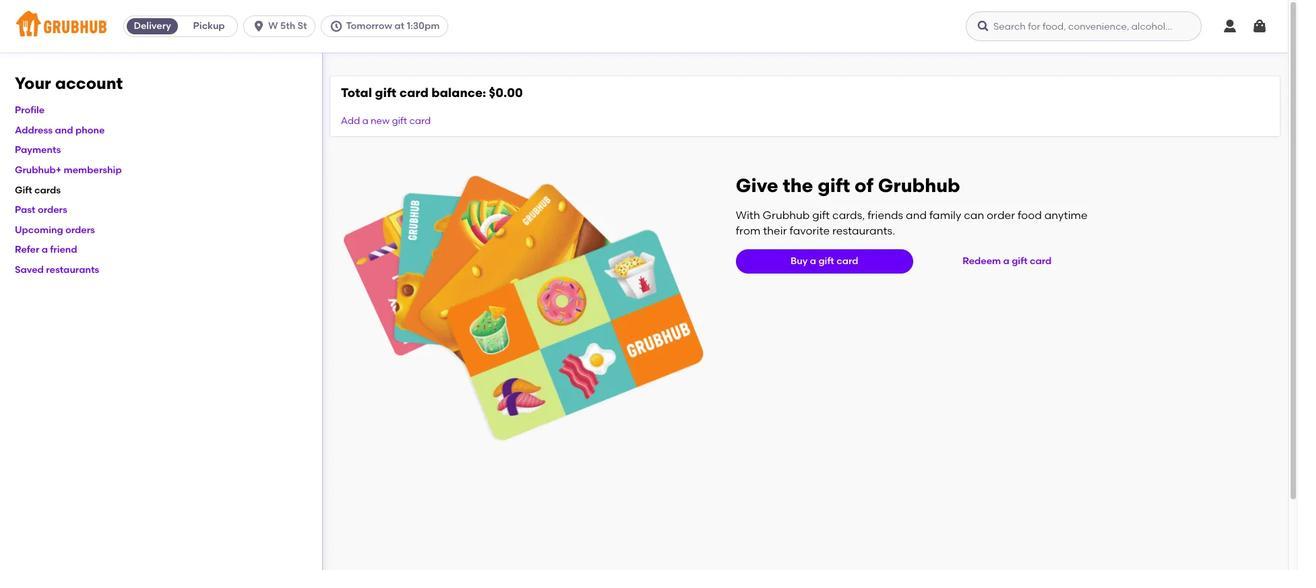 Task type: vqa. For each thing, say whether or not it's contained in the screenshot.
To's Save this restaurant Button
no



Task type: describe. For each thing, give the bounding box(es) containing it.
gift for give the gift of grubhub
[[818, 174, 850, 197]]

past orders link
[[15, 204, 67, 216]]

balance:
[[432, 85, 486, 100]]

their
[[763, 224, 787, 237]]

st
[[298, 20, 307, 32]]

pickup
[[193, 20, 225, 32]]

delivery
[[134, 20, 171, 32]]

membership
[[64, 164, 122, 176]]

buy a gift card link
[[736, 250, 913, 274]]

a for add
[[362, 115, 368, 127]]

saved restaurants link
[[15, 264, 99, 276]]

w 5th st button
[[243, 16, 321, 37]]

a for refer
[[42, 244, 48, 256]]

w 5th st
[[268, 20, 307, 32]]

gift cards link
[[15, 184, 61, 196]]

gift for buy a gift card
[[819, 256, 834, 267]]

give
[[736, 174, 778, 197]]

0 vertical spatial and
[[55, 125, 73, 136]]

gift card image
[[344, 174, 704, 443]]

family
[[929, 209, 961, 222]]

with
[[736, 209, 760, 222]]

svg image inside "tomorrow at 1:30pm" button
[[330, 20, 343, 33]]

card up the add a new gift card
[[399, 85, 429, 100]]

1 horizontal spatial svg image
[[977, 20, 990, 33]]

cards,
[[832, 209, 865, 222]]

card down restaurants.
[[837, 256, 858, 267]]

upcoming orders
[[15, 224, 95, 236]]

redeem a gift card
[[963, 256, 1052, 267]]

payments
[[15, 145, 61, 156]]

new
[[371, 115, 390, 127]]

profile link
[[15, 105, 45, 116]]

tomorrow at 1:30pm
[[346, 20, 440, 32]]

gift
[[15, 184, 32, 196]]

gift for redeem a gift card
[[1012, 256, 1028, 267]]

0 vertical spatial grubhub
[[878, 174, 960, 197]]

5th
[[280, 20, 295, 32]]

can
[[964, 209, 984, 222]]

address and phone link
[[15, 125, 105, 136]]

svg image inside w 5th st button
[[252, 20, 266, 33]]

restaurants.
[[832, 224, 895, 237]]

favorite
[[790, 224, 830, 237]]

tomorrow at 1:30pm button
[[321, 16, 454, 37]]

2 horizontal spatial svg image
[[1252, 18, 1268, 34]]

card inside button
[[1030, 256, 1052, 267]]

a for redeem
[[1003, 256, 1010, 267]]

tomorrow
[[346, 20, 392, 32]]

profile
[[15, 105, 45, 116]]

refer a friend link
[[15, 244, 77, 256]]

your account
[[15, 73, 123, 93]]

w
[[268, 20, 278, 32]]

gift cards
[[15, 184, 61, 196]]

upcoming orders link
[[15, 224, 95, 236]]

buy
[[791, 256, 808, 267]]

account
[[55, 73, 123, 93]]

cards
[[34, 184, 61, 196]]

redeem
[[963, 256, 1001, 267]]



Task type: locate. For each thing, give the bounding box(es) containing it.
grubhub+ membership
[[15, 164, 122, 176]]

card down total gift card balance: $0.00
[[409, 115, 431, 127]]

address and phone
[[15, 125, 105, 136]]

0 horizontal spatial grubhub
[[763, 209, 810, 222]]

payments link
[[15, 145, 61, 156]]

your
[[15, 73, 51, 93]]

saved
[[15, 264, 44, 276]]

grubhub+
[[15, 164, 61, 176]]

total gift card balance: $0.00
[[341, 85, 523, 100]]

and inside with grubhub gift cards, friends and family can order food anytime from their favorite restaurants.
[[906, 209, 927, 222]]

main navigation navigation
[[0, 0, 1288, 53]]

a right "refer"
[[42, 244, 48, 256]]

a right buy
[[810, 256, 816, 267]]

svg image
[[1252, 18, 1268, 34], [330, 20, 343, 33], [977, 20, 990, 33]]

total
[[341, 85, 372, 100]]

a
[[362, 115, 368, 127], [42, 244, 48, 256], [810, 256, 816, 267], [1003, 256, 1010, 267]]

0 horizontal spatial and
[[55, 125, 73, 136]]

1 horizontal spatial and
[[906, 209, 927, 222]]

orders
[[38, 204, 67, 216], [65, 224, 95, 236]]

1 vertical spatial grubhub
[[763, 209, 810, 222]]

gift for with grubhub gift cards, friends and family can order food anytime from their favorite restaurants.
[[812, 209, 830, 222]]

pickup button
[[181, 16, 237, 37]]

grubhub+ membership link
[[15, 164, 122, 176]]

grubhub inside with grubhub gift cards, friends and family can order food anytime from their favorite restaurants.
[[763, 209, 810, 222]]

phone
[[75, 125, 105, 136]]

redeem a gift card button
[[957, 250, 1057, 274]]

0 horizontal spatial svg image
[[252, 20, 266, 33]]

gift up the add a new gift card
[[375, 85, 396, 100]]

gift
[[375, 85, 396, 100], [392, 115, 407, 127], [818, 174, 850, 197], [812, 209, 830, 222], [819, 256, 834, 267], [1012, 256, 1028, 267]]

card
[[399, 85, 429, 100], [409, 115, 431, 127], [837, 256, 858, 267], [1030, 256, 1052, 267]]

orders for past orders
[[38, 204, 67, 216]]

gift right redeem
[[1012, 256, 1028, 267]]

add a new gift card
[[341, 115, 431, 127]]

1 vertical spatial and
[[906, 209, 927, 222]]

gift left of
[[818, 174, 850, 197]]

orders up upcoming orders link
[[38, 204, 67, 216]]

gift inside button
[[1012, 256, 1028, 267]]

gift inside with grubhub gift cards, friends and family can order food anytime from their favorite restaurants.
[[812, 209, 830, 222]]

refer
[[15, 244, 39, 256]]

with grubhub gift cards, friends and family can order food anytime from their favorite restaurants.
[[736, 209, 1088, 237]]

grubhub
[[878, 174, 960, 197], [763, 209, 810, 222]]

gift up the favorite
[[812, 209, 830, 222]]

give the gift of grubhub
[[736, 174, 960, 197]]

order
[[987, 209, 1015, 222]]

address
[[15, 125, 53, 136]]

add
[[341, 115, 360, 127]]

of
[[855, 174, 874, 197]]

0 vertical spatial orders
[[38, 204, 67, 216]]

0 horizontal spatial svg image
[[330, 20, 343, 33]]

friend
[[50, 244, 77, 256]]

past orders
[[15, 204, 67, 216]]

1 vertical spatial orders
[[65, 224, 95, 236]]

grubhub up with grubhub gift cards, friends and family can order food anytime from their favorite restaurants.
[[878, 174, 960, 197]]

a right redeem
[[1003, 256, 1010, 267]]

gift right buy
[[819, 256, 834, 267]]

grubhub up their
[[763, 209, 810, 222]]

1 horizontal spatial grubhub
[[878, 174, 960, 197]]

past
[[15, 204, 35, 216]]

$0.00
[[489, 85, 523, 100]]

upcoming
[[15, 224, 63, 236]]

and
[[55, 125, 73, 136], [906, 209, 927, 222]]

anytime
[[1045, 209, 1088, 222]]

delivery button
[[124, 16, 181, 37]]

card down food
[[1030, 256, 1052, 267]]

saved restaurants
[[15, 264, 99, 276]]

refer a friend
[[15, 244, 77, 256]]

orders up friend
[[65, 224, 95, 236]]

at
[[395, 20, 404, 32]]

friends
[[868, 209, 903, 222]]

and left family
[[906, 209, 927, 222]]

a left new in the left top of the page
[[362, 115, 368, 127]]

food
[[1018, 209, 1042, 222]]

a inside button
[[1003, 256, 1010, 267]]

Search for food, convenience, alcohol... search field
[[966, 11, 1202, 41]]

from
[[736, 224, 761, 237]]

a for buy
[[810, 256, 816, 267]]

the
[[783, 174, 813, 197]]

1 horizontal spatial svg image
[[1222, 18, 1238, 34]]

restaurants
[[46, 264, 99, 276]]

svg image
[[1222, 18, 1238, 34], [252, 20, 266, 33]]

and left phone
[[55, 125, 73, 136]]

1:30pm
[[407, 20, 440, 32]]

orders for upcoming orders
[[65, 224, 95, 236]]

buy a gift card
[[791, 256, 858, 267]]

gift right new in the left top of the page
[[392, 115, 407, 127]]



